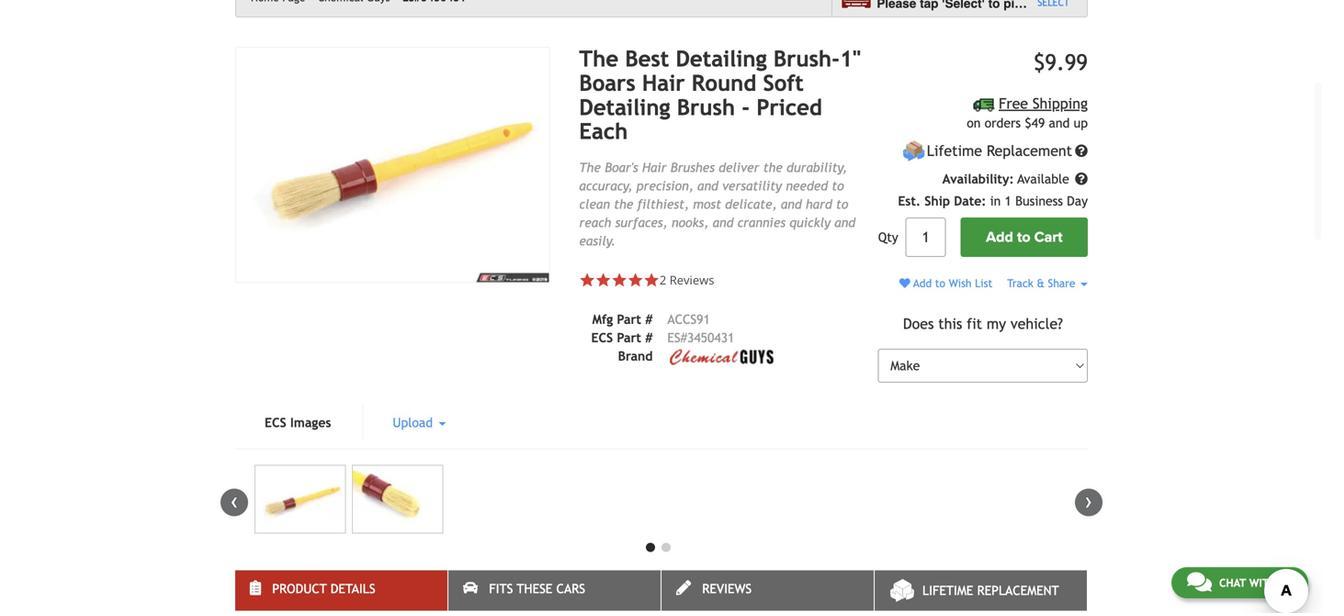 Task type: locate. For each thing, give the bounding box(es) containing it.
upload button
[[363, 405, 475, 442]]

2
[[660, 272, 667, 289]]

es#
[[668, 331, 687, 346]]

0 vertical spatial lifetime replacement
[[927, 143, 1072, 160]]

hair
[[642, 70, 685, 96], [642, 160, 667, 175]]

reach
[[579, 216, 611, 230]]

9.99
[[1045, 50, 1088, 75]]

the up accuracy,
[[579, 160, 601, 175]]

needed
[[786, 179, 828, 194]]

‹ link
[[221, 489, 248, 517]]

1 horizontal spatial star image
[[628, 273, 644, 289]]

ecs
[[591, 331, 613, 346], [265, 416, 286, 430]]

3 star image from the left
[[644, 273, 660, 289]]

0 horizontal spatial star image
[[579, 273, 595, 289]]

part up brand
[[617, 331, 641, 346]]

2 # from the top
[[645, 331, 653, 346]]

# up es# 3450431 brand
[[645, 313, 653, 327]]

est. ship date: in 1 business day
[[898, 194, 1088, 209]]

up
[[1074, 116, 1088, 131]]

the inside the best detailing brush-1" boars hair round soft detailing brush - priced each
[[579, 46, 619, 72]]

0 horizontal spatial detailing
[[579, 94, 670, 120]]

0 horizontal spatial ecs
[[265, 416, 286, 430]]

add down in
[[986, 229, 1013, 246]]

filthiest,
[[637, 197, 689, 212]]

detailing
[[676, 46, 767, 72], [579, 94, 670, 120]]

›
[[1085, 489, 1093, 514]]

does
[[903, 315, 934, 332]]

2 star image from the left
[[628, 273, 644, 289]]

2 the from the top
[[579, 160, 601, 175]]

0 horizontal spatial the
[[614, 197, 633, 212]]

available
[[1018, 172, 1069, 187]]

star image
[[595, 273, 611, 289], [628, 273, 644, 289]]

1 vertical spatial #
[[645, 331, 653, 346]]

ecs left images
[[265, 416, 286, 430]]

star image down easily.
[[579, 273, 595, 289]]

heart image
[[899, 278, 910, 289]]

2 horizontal spatial star image
[[644, 273, 660, 289]]

detailing down best
[[579, 94, 670, 120]]

the down accuracy,
[[614, 197, 633, 212]]

0 vertical spatial hair
[[642, 70, 685, 96]]

cart
[[1034, 229, 1063, 246]]

add to cart button
[[961, 218, 1088, 257]]

0 vertical spatial #
[[645, 313, 653, 327]]

star image up the mfg part #
[[611, 273, 628, 289]]

quickly
[[790, 216, 831, 230]]

1 vertical spatial ecs
[[265, 416, 286, 430]]

brush
[[677, 94, 735, 120]]

fits these cars
[[489, 582, 585, 597]]

add for add to cart
[[986, 229, 1013, 246]]

1 horizontal spatial add
[[986, 229, 1013, 246]]

the left best
[[579, 46, 619, 72]]

product details
[[272, 582, 375, 597]]

question circle image up day
[[1075, 173, 1088, 186]]

star image left 2
[[628, 273, 644, 289]]

and
[[1049, 116, 1070, 131], [698, 179, 718, 194], [781, 197, 802, 212], [713, 216, 734, 230], [835, 216, 856, 230]]

brush-
[[774, 46, 840, 72]]

hair up precision,
[[642, 160, 667, 175]]

2 hair from the top
[[642, 160, 667, 175]]

2 question circle image from the top
[[1075, 173, 1088, 186]]

to
[[832, 179, 844, 194], [836, 197, 848, 212], [1017, 229, 1031, 246], [935, 277, 946, 290]]

day
[[1067, 194, 1088, 209]]

add to cart
[[986, 229, 1063, 246]]

1 vertical spatial the
[[579, 160, 601, 175]]

star image
[[579, 273, 595, 289], [611, 273, 628, 289], [644, 273, 660, 289]]

0 vertical spatial add
[[986, 229, 1013, 246]]

question circle image for lifetime replacement
[[1075, 145, 1088, 158]]

accs91 ecs part #
[[591, 313, 710, 346]]

images
[[290, 416, 331, 430]]

part
[[617, 313, 641, 327], [617, 331, 641, 346]]

reviews inside reviews link
[[702, 582, 752, 597]]

brand
[[618, 349, 653, 364]]

hair right boars
[[642, 70, 685, 96]]

boar's
[[605, 160, 638, 175]]

1 hair from the top
[[642, 70, 685, 96]]

most
[[693, 197, 721, 212]]

2 reviews
[[660, 272, 714, 289]]

0 vertical spatial part
[[617, 313, 641, 327]]

to inside button
[[1017, 229, 1031, 246]]

0 vertical spatial lifetime
[[927, 143, 982, 160]]

best
[[625, 46, 669, 72]]

lifetime replacement
[[927, 143, 1072, 160], [923, 584, 1059, 599]]

my
[[987, 315, 1006, 332]]

free
[[999, 95, 1028, 112]]

1 horizontal spatial ecs
[[591, 331, 613, 346]]

the
[[763, 160, 783, 175], [614, 197, 633, 212]]

1 # from the top
[[645, 313, 653, 327]]

list
[[975, 277, 993, 290]]

1 vertical spatial hair
[[642, 160, 667, 175]]

# inside accs91 ecs part #
[[645, 331, 653, 346]]

None text field
[[906, 218, 946, 257]]

question circle image down up
[[1075, 145, 1088, 158]]

es# 3450431 brand
[[618, 331, 735, 364]]

fits these cars link
[[448, 571, 661, 612]]

part right mfg
[[617, 313, 641, 327]]

these
[[517, 582, 553, 597]]

free shipping on orders $49 and up
[[967, 95, 1088, 131]]

1 vertical spatial question circle image
[[1075, 173, 1088, 186]]

-
[[742, 94, 750, 120]]

add to wish list
[[910, 277, 993, 290]]

0 horizontal spatial add
[[913, 277, 932, 290]]

add right heart image
[[913, 277, 932, 290]]

with
[[1249, 577, 1277, 590]]

question circle image
[[1075, 145, 1088, 158], [1075, 173, 1088, 186]]

and inside "free shipping on orders $49 and up"
[[1049, 116, 1070, 131]]

0 vertical spatial the
[[579, 46, 619, 72]]

upload
[[393, 416, 437, 430]]

surfaces,
[[615, 216, 668, 230]]

1 vertical spatial lifetime
[[923, 584, 973, 599]]

reviews
[[670, 272, 714, 289], [702, 582, 752, 597]]

1"
[[840, 46, 861, 72]]

› link
[[1075, 489, 1103, 517]]

to left cart
[[1017, 229, 1031, 246]]

# up brand
[[645, 331, 653, 346]]

0 vertical spatial reviews
[[670, 272, 714, 289]]

add inside button
[[986, 229, 1013, 246]]

replacement
[[987, 143, 1072, 160], [977, 584, 1059, 599]]

1 horizontal spatial the
[[763, 160, 783, 175]]

1 horizontal spatial detailing
[[676, 46, 767, 72]]

1 vertical spatial the
[[614, 197, 633, 212]]

detailing up brush
[[676, 46, 767, 72]]

us
[[1280, 577, 1293, 590]]

on
[[967, 116, 981, 131]]

1 the from the top
[[579, 46, 619, 72]]

star image up accs91 ecs part # at bottom
[[644, 273, 660, 289]]

1 horizontal spatial star image
[[611, 273, 628, 289]]

track
[[1007, 277, 1034, 290]]

1 vertical spatial part
[[617, 331, 641, 346]]

precision,
[[637, 179, 694, 194]]

round
[[692, 70, 757, 96]]

star image up mfg
[[595, 273, 611, 289]]

1 part from the top
[[617, 313, 641, 327]]

reviews link
[[662, 571, 874, 612]]

0 vertical spatial question circle image
[[1075, 145, 1088, 158]]

and down shipping
[[1049, 116, 1070, 131]]

ecs down mfg
[[591, 331, 613, 346]]

the up versatility
[[763, 160, 783, 175]]

chemical guys image
[[668, 348, 778, 368]]

the inside the boar's hair brushes deliver the durability, accuracy, precision, and versatility needed to clean the filthiest, most delicate, and hard to reach surfaces, nooks, and crannies quickly and easily.
[[579, 160, 601, 175]]

0 horizontal spatial star image
[[595, 273, 611, 289]]

es#3450431 - accs91 - the best detailing brush-1" boars hair round soft detailing brush - priced each - the boar's hair brushes deliver the durability, accuracy, precision, and versatility needed to clean the filthiest, most delicate, and hard to reach surfaces, nooks, and crannies quickly and easily. - chemical guys - audi bmw volkswagen mercedes benz mini porsche image
[[235, 47, 550, 284], [255, 465, 346, 534], [352, 465, 443, 534]]

free shipping image
[[974, 99, 995, 112]]

ecs inside accs91 ecs part #
[[591, 331, 613, 346]]

#
[[645, 313, 653, 327], [645, 331, 653, 346]]

0 vertical spatial ecs
[[591, 331, 613, 346]]

1 vertical spatial detailing
[[579, 94, 670, 120]]

2 part from the top
[[617, 331, 641, 346]]

chat with us
[[1219, 577, 1293, 590]]

1 question circle image from the top
[[1075, 145, 1088, 158]]

product details link
[[235, 571, 448, 612]]

this
[[938, 315, 962, 332]]

fits
[[489, 582, 513, 597]]

1 vertical spatial reviews
[[702, 582, 752, 597]]

comments image
[[1187, 572, 1212, 594]]

1 vertical spatial add
[[913, 277, 932, 290]]



Task type: vqa. For each thing, say whether or not it's contained in the screenshot.
Looks
no



Task type: describe. For each thing, give the bounding box(es) containing it.
1 vertical spatial replacement
[[977, 584, 1059, 599]]

to right hard
[[836, 197, 848, 212]]

product
[[272, 582, 327, 597]]

lifetime inside lifetime replacement link
[[923, 584, 973, 599]]

the for the best detailing brush-1" boars hair round soft detailing brush - priced each
[[579, 46, 619, 72]]

lifetime replacement link
[[875, 571, 1087, 612]]

to left wish
[[935, 277, 946, 290]]

delicate,
[[725, 197, 777, 212]]

in
[[990, 194, 1001, 209]]

availability:
[[942, 172, 1014, 187]]

soft
[[763, 70, 804, 96]]

qty
[[878, 230, 898, 245]]

accs91
[[668, 313, 710, 327]]

1 star image from the left
[[579, 273, 595, 289]]

1
[[1005, 194, 1012, 209]]

the for the boar's hair brushes deliver the durability, accuracy, precision, and versatility needed to clean the filthiest, most delicate, and hard to reach surfaces, nooks, and crannies quickly and easily.
[[579, 160, 601, 175]]

ecs images link
[[235, 405, 361, 442]]

fit
[[967, 315, 982, 332]]

boars
[[579, 70, 636, 96]]

chat with us link
[[1172, 568, 1309, 599]]

details
[[331, 582, 375, 597]]

each
[[579, 119, 628, 144]]

track & share
[[1007, 277, 1079, 290]]

the best detailing brush-1" boars hair round soft detailing brush - priced each
[[579, 46, 861, 144]]

business
[[1016, 194, 1063, 209]]

hair inside the boar's hair brushes deliver the durability, accuracy, precision, and versatility needed to clean the filthiest, most delicate, and hard to reach surfaces, nooks, and crannies quickly and easily.
[[642, 160, 667, 175]]

mfg
[[592, 313, 613, 327]]

does this fit my vehicle?
[[903, 315, 1063, 332]]

priced
[[757, 94, 822, 120]]

date:
[[954, 194, 986, 209]]

add for add to wish list
[[913, 277, 932, 290]]

part inside accs91 ecs part #
[[617, 331, 641, 346]]

this product is lifetime replacement eligible image
[[903, 140, 926, 163]]

2 star image from the left
[[611, 273, 628, 289]]

mfg part #
[[592, 313, 653, 327]]

$49
[[1025, 116, 1045, 131]]

track & share button
[[1007, 277, 1088, 290]]

shipping
[[1033, 95, 1088, 112]]

3450431
[[687, 331, 735, 346]]

2 reviews link
[[660, 272, 714, 289]]

wish
[[949, 277, 972, 290]]

versatility
[[722, 179, 782, 194]]

share
[[1048, 277, 1076, 290]]

‹
[[231, 489, 238, 514]]

question circle image for available
[[1075, 173, 1088, 186]]

ship
[[925, 194, 950, 209]]

and down "most"
[[713, 216, 734, 230]]

hair inside the best detailing brush-1" boars hair round soft detailing brush - priced each
[[642, 70, 685, 96]]

ecs images
[[265, 416, 331, 430]]

est.
[[898, 194, 921, 209]]

add to wish list link
[[899, 277, 993, 290]]

to up hard
[[832, 179, 844, 194]]

0 vertical spatial the
[[763, 160, 783, 175]]

and up "most"
[[698, 179, 718, 194]]

accuracy,
[[579, 179, 633, 194]]

nooks,
[[672, 216, 709, 230]]

the boar's hair brushes deliver the durability, accuracy, precision, and versatility needed to clean the filthiest, most delicate, and hard to reach surfaces, nooks, and crannies quickly and easily.
[[579, 160, 856, 249]]

chat
[[1219, 577, 1246, 590]]

and down needed on the top of the page
[[781, 197, 802, 212]]

availability: available
[[942, 172, 1073, 187]]

orders
[[985, 116, 1021, 131]]

0 vertical spatial replacement
[[987, 143, 1072, 160]]

hard
[[806, 197, 832, 212]]

deliver
[[719, 160, 759, 175]]

easily.
[[579, 234, 616, 249]]

crannies
[[738, 216, 786, 230]]

clean
[[579, 197, 610, 212]]

1 star image from the left
[[595, 273, 611, 289]]

&
[[1037, 277, 1045, 290]]

1 vertical spatial lifetime replacement
[[923, 584, 1059, 599]]

and right quickly on the right top
[[835, 216, 856, 230]]

vehicle?
[[1011, 315, 1063, 332]]

durability,
[[787, 160, 847, 175]]

0 vertical spatial detailing
[[676, 46, 767, 72]]

brushes
[[671, 160, 715, 175]]

cars
[[556, 582, 585, 597]]



